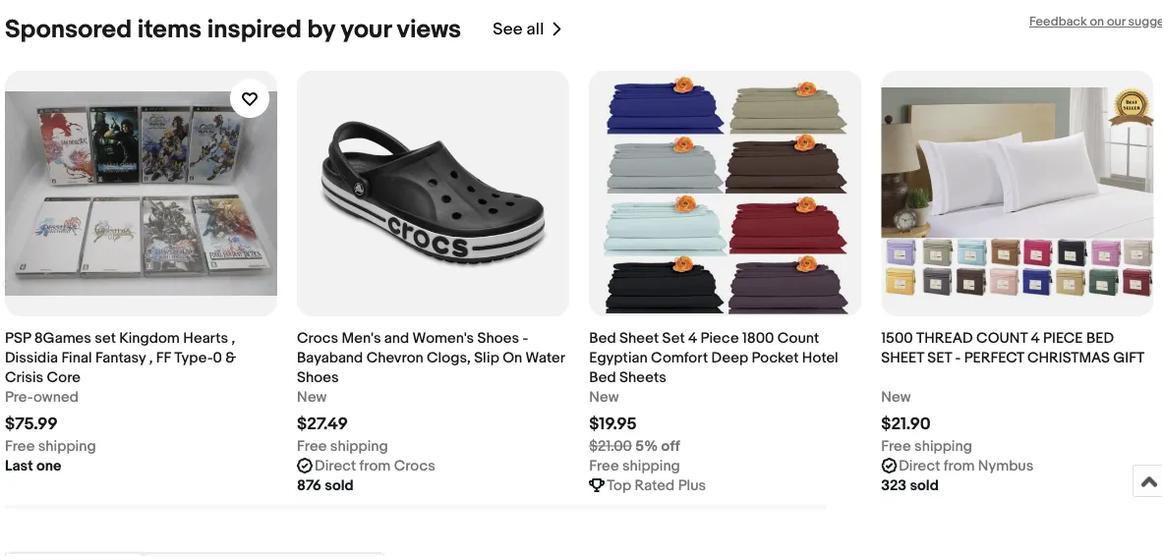 Task type: vqa. For each thing, say whether or not it's contained in the screenshot.
rightmost -
yes



Task type: describe. For each thing, give the bounding box(es) containing it.
crocs inside crocs men's and women's shoes - bayaband chevron clogs, slip on water shoes new $27.49 free shipping
[[297, 330, 338, 347]]

feedback on our sugge
[[1029, 15, 1163, 30]]

sheets
[[620, 369, 666, 387]]

ff
[[156, 349, 171, 367]]

$21.90 text field
[[881, 415, 931, 435]]

1 horizontal spatial shoes
[[477, 330, 519, 347]]

hotel
[[802, 349, 838, 367]]

direct for $21.90
[[899, 457, 940, 475]]

pre-
[[5, 389, 33, 406]]

direct for $27.49
[[315, 457, 356, 475]]

3 new text field from the left
[[881, 388, 911, 407]]

See all text field
[[493, 20, 544, 40]]

new inside the new $21.90 free shipping
[[881, 389, 911, 406]]

slip
[[474, 349, 499, 367]]

323 sold text field
[[881, 476, 939, 496]]

dissidia
[[5, 349, 58, 367]]

0 horizontal spatial ,
[[149, 349, 153, 367]]

see all
[[493, 20, 544, 40]]

1800
[[742, 330, 774, 347]]

$75.99 text field
[[5, 415, 58, 435]]

sold for $27.49
[[325, 477, 354, 495]]

1500
[[881, 330, 913, 347]]

chevron
[[366, 349, 424, 367]]

see
[[493, 20, 523, 40]]

0
[[213, 349, 222, 367]]

$75.99
[[5, 415, 58, 435]]

free inside the new $21.90 free shipping
[[881, 438, 911, 455]]

set
[[95, 330, 116, 347]]

free inside bed sheet set 4 piece 1800 count egyptian comfort deep pocket hotel bed sheets new $19.95 $21.00 5% off free shipping
[[589, 457, 619, 475]]

items
[[137, 15, 202, 45]]

&
[[225, 349, 236, 367]]

4 for 1500 thread count 4 piece bed sheet set - perfect christmas gift
[[1031, 330, 1040, 347]]

feedback
[[1029, 15, 1087, 30]]

clogs,
[[427, 349, 471, 367]]

4 for bed sheet set 4 piece 1800 count egyptian comfort deep pocket hotel bed sheets new $19.95 $21.00 5% off free shipping
[[688, 330, 697, 347]]

set
[[927, 349, 952, 367]]

$19.95 text field
[[589, 415, 637, 435]]

bed sheet set 4 piece 1800 count egyptian comfort deep pocket hotel bed sheets new $19.95 $21.00 5% off free shipping
[[589, 330, 838, 475]]

Last one text field
[[5, 456, 62, 476]]

new text field for $27.49
[[297, 388, 327, 407]]

shipping inside the new $21.90 free shipping
[[914, 438, 972, 455]]

nymbus
[[978, 457, 1034, 475]]

perfect
[[964, 349, 1024, 367]]

$21.00
[[589, 438, 632, 455]]

1 horizontal spatial ,
[[232, 330, 235, 347]]

8games
[[34, 330, 91, 347]]

feedback on our sugge link
[[1029, 15, 1163, 30]]

direct from nymbus
[[899, 457, 1034, 475]]

Direct from Nymbus text field
[[899, 456, 1034, 476]]

one
[[36, 457, 62, 475]]

$21.90
[[881, 415, 931, 435]]

new text field for new
[[589, 388, 619, 407]]

see all link
[[493, 15, 564, 45]]

set
[[662, 330, 685, 347]]

shipping inside crocs men's and women's shoes - bayaband chevron clogs, slip on water shoes new $27.49 free shipping
[[330, 438, 388, 455]]

deep
[[711, 349, 748, 367]]

crocs inside text box
[[394, 457, 435, 475]]

count
[[778, 330, 819, 347]]

from for $21.90
[[944, 457, 975, 475]]

sponsored items inspired by your views
[[5, 15, 461, 45]]

egyptian
[[589, 349, 648, 367]]

5%
[[636, 438, 658, 455]]

Free shipping text field
[[297, 437, 388, 456]]

free shipping text field for $75.99
[[5, 437, 96, 456]]

- inside crocs men's and women's shoes - bayaband chevron clogs, slip on water shoes new $27.49 free shipping
[[523, 330, 528, 347]]

1500 thread count 4 piece bed sheet set - perfect christmas gift
[[881, 330, 1145, 367]]

on
[[503, 349, 522, 367]]

piece
[[701, 330, 739, 347]]

bayaband
[[297, 349, 363, 367]]

free inside crocs men's and women's shoes - bayaband chevron clogs, slip on water shoes new $27.49 free shipping
[[297, 438, 327, 455]]

$19.95
[[589, 415, 637, 435]]



Task type: locate. For each thing, give the bounding box(es) containing it.
shoes
[[477, 330, 519, 347], [297, 369, 339, 387]]

2 horizontal spatial new text field
[[881, 388, 911, 407]]

piece
[[1043, 330, 1083, 347]]

your
[[341, 15, 391, 45]]

shoes up slip
[[477, 330, 519, 347]]

sold inside text box
[[910, 477, 939, 495]]

from inside direct from nymbus text box
[[944, 457, 975, 475]]

tab down 876
[[141, 554, 384, 557]]

water
[[526, 349, 565, 367]]

0 vertical spatial bed
[[589, 330, 616, 347]]

0 horizontal spatial direct
[[315, 457, 356, 475]]

owned
[[33, 389, 79, 406]]

views
[[397, 15, 461, 45]]

by
[[307, 15, 335, 45]]

type-
[[174, 349, 213, 367]]

new $21.90 free shipping
[[881, 389, 972, 455]]

0 vertical spatial ,
[[232, 330, 235, 347]]

all
[[527, 20, 544, 40]]

0 horizontal spatial 4
[[688, 330, 697, 347]]

new up $27.49
[[297, 389, 327, 406]]

4 inside 1500 thread count 4 piece bed sheet set - perfect christmas gift
[[1031, 330, 1040, 347]]

bed up egyptian
[[589, 330, 616, 347]]

1 vertical spatial shoes
[[297, 369, 339, 387]]

1 bed from the top
[[589, 330, 616, 347]]

women's
[[413, 330, 474, 347]]

2 4 from the left
[[1031, 330, 1040, 347]]

free shipping text field down 5%
[[589, 456, 680, 476]]

kingdom
[[119, 330, 180, 347]]

tab list
[[5, 550, 1163, 557]]

tab
[[5, 554, 142, 557], [141, 554, 384, 557]]

shipping inside bed sheet set 4 piece 1800 count egyptian comfort deep pocket hotel bed sheets new $19.95 $21.00 5% off free shipping
[[622, 457, 680, 475]]

0 horizontal spatial new
[[297, 389, 327, 406]]

2 from from the left
[[944, 457, 975, 475]]

thread
[[916, 330, 973, 347]]

1 horizontal spatial 4
[[1031, 330, 1040, 347]]

pocket
[[752, 349, 799, 367]]

and
[[384, 330, 409, 347]]

free down $27.49
[[297, 438, 327, 455]]

sugge
[[1128, 15, 1163, 30]]

from down free shipping text box
[[359, 457, 391, 475]]

shipping up the one
[[38, 438, 96, 455]]

2 horizontal spatial free shipping text field
[[881, 437, 972, 456]]

1 new text field from the left
[[297, 388, 327, 407]]

shipping inside psp 8games set kingdom hearts , dissidia final fantasy , ff type-0 & crisis core pre-owned $75.99 free shipping last one
[[38, 438, 96, 455]]

1 direct from the left
[[315, 457, 356, 475]]

876 sold
[[297, 477, 354, 495]]

1 horizontal spatial from
[[944, 457, 975, 475]]

our
[[1107, 15, 1126, 30]]

bed
[[589, 330, 616, 347], [589, 369, 616, 387]]

shoes down "bayaband"
[[297, 369, 339, 387]]

free shipping text field up the one
[[5, 437, 96, 456]]

hearts
[[183, 330, 228, 347]]

direct from crocs
[[315, 457, 435, 475]]

free down the $21.90
[[881, 438, 911, 455]]

876 sold text field
[[297, 476, 354, 496]]

0 horizontal spatial shoes
[[297, 369, 339, 387]]

0 vertical spatial shoes
[[477, 330, 519, 347]]

-
[[523, 330, 528, 347], [955, 349, 961, 367]]

comfort
[[651, 349, 708, 367]]

new up the $21.90
[[881, 389, 911, 406]]

crisis
[[5, 369, 43, 387]]

2 new text field from the left
[[589, 388, 619, 407]]

1 from from the left
[[359, 457, 391, 475]]

bed
[[1086, 330, 1114, 347]]

- right set
[[955, 349, 961, 367]]

- up water
[[523, 330, 528, 347]]

sold
[[325, 477, 354, 495], [910, 477, 939, 495]]

inspired
[[207, 15, 302, 45]]

free shipping text field down the $21.90
[[881, 437, 972, 456]]

on
[[1090, 15, 1104, 30]]

4 right set
[[688, 330, 697, 347]]

876
[[297, 477, 321, 495]]

direct down free shipping text box
[[315, 457, 356, 475]]

$27.49
[[297, 415, 348, 435]]

Pre-owned text field
[[5, 388, 79, 407]]

psp 8games set kingdom hearts , dissidia final fantasy , ff type-0 & crisis core pre-owned $75.99 free shipping last one
[[5, 330, 236, 475]]

0 horizontal spatial free shipping text field
[[5, 437, 96, 456]]

shipping up direct from nymbus text box at the bottom
[[914, 438, 972, 455]]

1 horizontal spatial new
[[589, 389, 619, 406]]

New text field
[[297, 388, 327, 407], [589, 388, 619, 407], [881, 388, 911, 407]]

new up $19.95 text field
[[589, 389, 619, 406]]

crocs down crocs men's and women's shoes - bayaband chevron clogs, slip on water shoes new $27.49 free shipping
[[394, 457, 435, 475]]

323
[[881, 477, 907, 495]]

from inside direct from crocs text box
[[359, 457, 391, 475]]

sold inside text field
[[325, 477, 354, 495]]

4
[[688, 330, 697, 347], [1031, 330, 1040, 347]]

323 sold
[[881, 477, 939, 495]]

free up last
[[5, 438, 35, 455]]

0 horizontal spatial sold
[[325, 477, 354, 495]]

sponsored
[[5, 15, 132, 45]]

direct
[[315, 457, 356, 475], [899, 457, 940, 475]]

top
[[607, 477, 631, 495]]

Free shipping text field
[[5, 437, 96, 456], [881, 437, 972, 456], [589, 456, 680, 476]]

0 horizontal spatial crocs
[[297, 330, 338, 347]]

rated
[[635, 477, 675, 495]]

2 sold from the left
[[910, 477, 939, 495]]

Direct from Crocs text field
[[315, 456, 435, 476]]

count
[[976, 330, 1028, 347]]

1 horizontal spatial new text field
[[589, 388, 619, 407]]

4 inside bed sheet set 4 piece 1800 count egyptian comfort deep pocket hotel bed sheets new $19.95 $21.00 5% off free shipping
[[688, 330, 697, 347]]

2 tab from the left
[[141, 554, 384, 557]]

1 horizontal spatial direct
[[899, 457, 940, 475]]

$27.49 text field
[[297, 415, 348, 435]]

direct up 323 sold text box
[[899, 457, 940, 475]]

1 horizontal spatial crocs
[[394, 457, 435, 475]]

1 new from the left
[[297, 389, 327, 406]]

0 horizontal spatial -
[[523, 330, 528, 347]]

1 tab from the left
[[5, 554, 142, 557]]

new
[[297, 389, 327, 406], [589, 389, 619, 406], [881, 389, 911, 406]]

crocs men's and women's shoes - bayaband chevron clogs, slip on water shoes new $27.49 free shipping
[[297, 330, 565, 455]]

fantasy
[[95, 349, 146, 367]]

1 horizontal spatial -
[[955, 349, 961, 367]]

Top Rated Plus text field
[[607, 476, 706, 496]]

, up &
[[232, 330, 235, 347]]

christmas
[[1027, 349, 1110, 367]]

3 new from the left
[[881, 389, 911, 406]]

from
[[359, 457, 391, 475], [944, 457, 975, 475]]

1 horizontal spatial sold
[[910, 477, 939, 495]]

new inside crocs men's and women's shoes - bayaband chevron clogs, slip on water shoes new $27.49 free shipping
[[297, 389, 327, 406]]

1 vertical spatial ,
[[149, 349, 153, 367]]

tab down the one
[[5, 554, 142, 557]]

bed down egyptian
[[589, 369, 616, 387]]

psp
[[5, 330, 31, 347]]

new inside bed sheet set 4 piece 1800 count egyptian comfort deep pocket hotel bed sheets new $19.95 $21.00 5% off free shipping
[[589, 389, 619, 406]]

2 horizontal spatial new
[[881, 389, 911, 406]]

new text field up $19.95 text field
[[589, 388, 619, 407]]

crocs up "bayaband"
[[297, 330, 338, 347]]

men's
[[342, 330, 381, 347]]

shipping
[[38, 438, 96, 455], [330, 438, 388, 455], [914, 438, 972, 455], [622, 457, 680, 475]]

0 horizontal spatial new text field
[[297, 388, 327, 407]]

sold right '323' at the bottom of the page
[[910, 477, 939, 495]]

new text field up the $21.90
[[881, 388, 911, 407]]

1 horizontal spatial free shipping text field
[[589, 456, 680, 476]]

1 vertical spatial crocs
[[394, 457, 435, 475]]

, left ff
[[149, 349, 153, 367]]

4 left piece
[[1031, 330, 1040, 347]]

sold right 876
[[325, 477, 354, 495]]

sheet
[[620, 330, 659, 347]]

free down the $21.00
[[589, 457, 619, 475]]

free shipping text field for $21.90
[[881, 437, 972, 456]]

shipping up direct from crocs
[[330, 438, 388, 455]]

last
[[5, 457, 33, 475]]

free
[[5, 438, 35, 455], [297, 438, 327, 455], [881, 438, 911, 455], [589, 457, 619, 475]]

2 bed from the top
[[589, 369, 616, 387]]

2 direct from the left
[[899, 457, 940, 475]]

0 vertical spatial crocs
[[297, 330, 338, 347]]

shipping up rated
[[622, 457, 680, 475]]

from left nymbus
[[944, 457, 975, 475]]

0 vertical spatial -
[[523, 330, 528, 347]]

0 horizontal spatial from
[[359, 457, 391, 475]]

sold for $21.90
[[910, 477, 939, 495]]

1 sold from the left
[[325, 477, 354, 495]]

new text field up $27.49
[[297, 388, 327, 407]]

sheet
[[881, 349, 924, 367]]

gift
[[1113, 349, 1145, 367]]

plus
[[678, 477, 706, 495]]

final
[[61, 349, 92, 367]]

2 new from the left
[[589, 389, 619, 406]]

top rated plus
[[607, 477, 706, 495]]

free inside psp 8games set kingdom hearts , dissidia final fantasy , ff type-0 & crisis core pre-owned $75.99 free shipping last one
[[5, 438, 35, 455]]

- inside 1500 thread count 4 piece bed sheet set - perfect christmas gift
[[955, 349, 961, 367]]

1 vertical spatial -
[[955, 349, 961, 367]]

,
[[232, 330, 235, 347], [149, 349, 153, 367]]

from for $27.49
[[359, 457, 391, 475]]

crocs
[[297, 330, 338, 347], [394, 457, 435, 475]]

1 vertical spatial bed
[[589, 369, 616, 387]]

1 4 from the left
[[688, 330, 697, 347]]

off
[[661, 438, 680, 455]]

previous price $21.00 5% off text field
[[589, 437, 680, 456]]

core
[[47, 369, 81, 387]]



